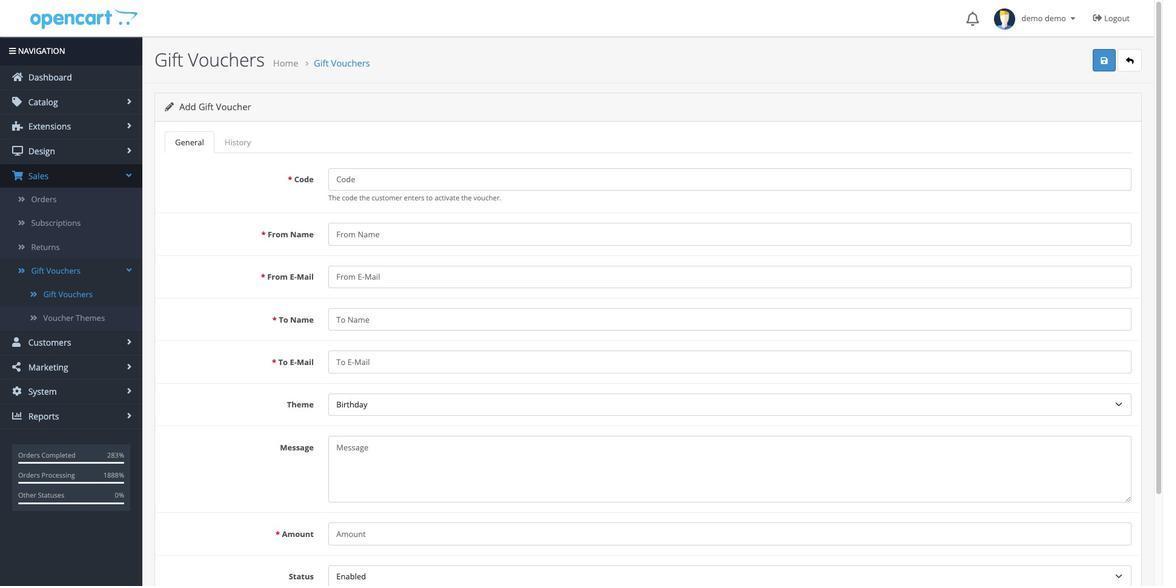 Task type: vqa. For each thing, say whether or not it's contained in the screenshot.
DOCUMENTATION link
no



Task type: describe. For each thing, give the bounding box(es) containing it.
enters
[[404, 193, 425, 203]]

subscriptions
[[31, 218, 81, 229]]

marketing
[[26, 362, 68, 373]]

pencil alt image
[[165, 103, 174, 112]]

customer
[[372, 193, 402, 203]]

vouchers for gift vouchers link under returns
[[46, 265, 81, 276]]

subscriptions link
[[0, 212, 142, 235]]

gift vouchers for gift vouchers link under returns
[[31, 265, 81, 276]]

voucher.
[[474, 193, 502, 203]]

To E-Mail text field
[[328, 351, 1132, 374]]

From Name text field
[[328, 223, 1132, 246]]

navigation
[[16, 45, 65, 56]]

to name
[[279, 314, 314, 325]]

orders for orders
[[31, 194, 57, 205]]

opencart image
[[29, 7, 138, 29]]

bars image
[[9, 47, 16, 55]]

2 the from the left
[[461, 193, 472, 203]]

home
[[273, 57, 298, 69]]

e- for from
[[290, 272, 297, 282]]

other statuses
[[18, 491, 64, 500]]

status
[[289, 572, 314, 583]]

gift up pencil alt icon
[[155, 47, 183, 72]]

gift vouchers link up voucher themes
[[0, 283, 142, 307]]

to for to e-mail
[[278, 357, 288, 368]]

to for to name
[[279, 314, 288, 325]]

283%
[[107, 451, 124, 460]]

general link
[[165, 131, 214, 153]]

1 the from the left
[[359, 193, 370, 203]]

statuses
[[38, 491, 64, 500]]

logout link
[[1084, 0, 1142, 36]]

tag image
[[12, 97, 23, 107]]

marketing link
[[0, 356, 142, 380]]

orders for orders processing
[[18, 471, 40, 480]]

theme
[[287, 400, 314, 410]]

code
[[294, 174, 314, 185]]

desktop image
[[12, 146, 23, 156]]

dashboard link
[[0, 66, 142, 90]]

caret down image
[[1069, 15, 1078, 22]]

extensions link
[[0, 115, 142, 139]]

Code text field
[[328, 168, 1132, 191]]

general
[[175, 137, 204, 148]]

system
[[26, 386, 57, 398]]

sign out alt image
[[1094, 13, 1103, 22]]

e- for to
[[290, 357, 297, 368]]

voucher themes link
[[0, 307, 142, 330]]

name for to name
[[290, 314, 314, 325]]

code
[[342, 193, 358, 203]]

design
[[26, 145, 55, 157]]

gift for gift vouchers link on top of voucher themes
[[43, 289, 56, 300]]

history link
[[214, 131, 261, 153]]

returns link
[[0, 235, 142, 259]]

amount
[[282, 529, 314, 540]]

to e-mail
[[278, 357, 314, 368]]

gift vouchers up add gift voucher
[[155, 47, 265, 72]]



Task type: locate. For each thing, give the bounding box(es) containing it.
demo demo image
[[995, 8, 1016, 30]]

the right code
[[359, 193, 370, 203]]

1 horizontal spatial demo
[[1045, 13, 1067, 24]]

activate
[[435, 193, 460, 203]]

vouchers
[[188, 47, 265, 72], [331, 57, 370, 69], [46, 265, 81, 276], [58, 289, 93, 300]]

add gift voucher
[[177, 101, 251, 113]]

0 vertical spatial from
[[268, 229, 288, 240]]

gift right "home"
[[314, 57, 329, 69]]

extensions
[[26, 121, 71, 132]]

from e-mail
[[267, 272, 314, 282]]

1 mail from the top
[[297, 272, 314, 282]]

logout
[[1105, 13, 1130, 24]]

1 horizontal spatial the
[[461, 193, 472, 203]]

sales
[[26, 170, 49, 182]]

1 name from the top
[[290, 229, 314, 240]]

the
[[328, 193, 340, 203]]

gift down returns
[[31, 265, 44, 276]]

orders down sales
[[31, 194, 57, 205]]

gift
[[155, 47, 183, 72], [314, 57, 329, 69], [199, 101, 214, 113], [31, 265, 44, 276], [43, 289, 56, 300]]

To Name text field
[[328, 308, 1132, 331]]

e-
[[290, 272, 297, 282], [290, 357, 297, 368]]

from name
[[268, 229, 314, 240]]

gift right add
[[199, 101, 214, 113]]

name up to e-mail
[[290, 314, 314, 325]]

name up the from e-mail
[[290, 229, 314, 240]]

catalog
[[26, 96, 58, 108]]

orders up the orders processing at the bottom
[[18, 451, 40, 460]]

gift vouchers for gift vouchers link on top of voucher themes
[[43, 289, 93, 300]]

cog image
[[12, 387, 23, 397]]

0 vertical spatial voucher
[[216, 101, 251, 113]]

gift vouchers for gift vouchers link to the right of "home"
[[314, 57, 370, 69]]

share alt image
[[12, 362, 23, 372]]

to
[[426, 193, 433, 203]]

returns
[[31, 242, 60, 252]]

save image
[[1101, 57, 1108, 65]]

reports
[[26, 411, 59, 422]]

vouchers for gift vouchers link on top of voucher themes
[[58, 289, 93, 300]]

Amount text field
[[328, 523, 1132, 546]]

gift for gift vouchers link under returns
[[31, 265, 44, 276]]

mail up to name
[[297, 272, 314, 282]]

mail
[[297, 272, 314, 282], [297, 357, 314, 368]]

1 from from the top
[[268, 229, 288, 240]]

the
[[359, 193, 370, 203], [461, 193, 472, 203]]

from for from e-mail
[[267, 272, 288, 282]]

0 vertical spatial name
[[290, 229, 314, 240]]

voucher
[[216, 101, 251, 113], [43, 313, 74, 324]]

processing
[[42, 471, 75, 480]]

e- down to name
[[290, 357, 297, 368]]

from down from name on the top left of the page
[[267, 272, 288, 282]]

add
[[179, 101, 196, 113]]

dashboard
[[26, 72, 72, 83]]

1 demo from the left
[[1022, 13, 1043, 24]]

demo demo link
[[989, 0, 1084, 36]]

1 vertical spatial orders
[[18, 451, 40, 460]]

gift vouchers right "home"
[[314, 57, 370, 69]]

sales link
[[0, 164, 142, 188]]

history
[[225, 137, 251, 148]]

1 vertical spatial from
[[267, 272, 288, 282]]

demo demo
[[1016, 13, 1069, 24]]

0 vertical spatial mail
[[297, 272, 314, 282]]

0 horizontal spatial voucher
[[43, 313, 74, 324]]

1 vertical spatial voucher
[[43, 313, 74, 324]]

orders completed
[[18, 451, 76, 460]]

orders
[[31, 194, 57, 205], [18, 451, 40, 460], [18, 471, 40, 480]]

orders link
[[0, 188, 142, 212]]

the code the customer enters to activate the voucher.
[[328, 193, 502, 203]]

orders processing
[[18, 471, 75, 480]]

mail for to e-mail
[[297, 357, 314, 368]]

gift for gift vouchers link to the right of "home"
[[314, 57, 329, 69]]

to down the from e-mail
[[279, 314, 288, 325]]

the right activate
[[461, 193, 472, 203]]

1 vertical spatial mail
[[297, 357, 314, 368]]

2 demo from the left
[[1045, 13, 1067, 24]]

2 mail from the top
[[297, 357, 314, 368]]

Message text field
[[328, 436, 1132, 503]]

gift vouchers link
[[314, 57, 370, 69], [0, 259, 142, 283], [0, 283, 142, 307]]

demo right demo demo image
[[1022, 13, 1043, 24]]

orders up other
[[18, 471, 40, 480]]

system link
[[0, 380, 142, 404]]

vouchers for gift vouchers link to the right of "home"
[[331, 57, 370, 69]]

to down to name
[[278, 357, 288, 368]]

2 vertical spatial orders
[[18, 471, 40, 480]]

0 horizontal spatial the
[[359, 193, 370, 203]]

home image
[[12, 72, 23, 82]]

gift vouchers down returns
[[31, 265, 81, 276]]

2 name from the top
[[290, 314, 314, 325]]

voucher up history
[[216, 101, 251, 113]]

themes
[[76, 313, 105, 324]]

name for from name
[[290, 229, 314, 240]]

orders for orders completed
[[18, 451, 40, 460]]

1 vertical spatial name
[[290, 314, 314, 325]]

gift vouchers up voucher themes link
[[43, 289, 93, 300]]

mail for from e-mail
[[297, 272, 314, 282]]

1 vertical spatial to
[[278, 357, 288, 368]]

1888%
[[103, 471, 124, 480]]

back image
[[1126, 57, 1134, 65]]

customers
[[26, 337, 71, 349]]

gift vouchers
[[155, 47, 265, 72], [314, 57, 370, 69], [31, 265, 81, 276], [43, 289, 93, 300]]

name
[[290, 229, 314, 240], [290, 314, 314, 325]]

gift up voucher themes link
[[43, 289, 56, 300]]

0%
[[115, 491, 124, 500]]

from
[[268, 229, 288, 240], [267, 272, 288, 282]]

gift vouchers link right "home"
[[314, 57, 370, 69]]

0 vertical spatial to
[[279, 314, 288, 325]]

voucher themes
[[43, 313, 105, 324]]

other
[[18, 491, 36, 500]]

from up the from e-mail
[[268, 229, 288, 240]]

mail up theme
[[297, 357, 314, 368]]

chart bar image
[[12, 412, 23, 421]]

2 e- from the top
[[290, 357, 297, 368]]

shopping cart image
[[12, 171, 23, 180]]

user image
[[12, 338, 23, 347]]

completed
[[42, 451, 76, 460]]

1 e- from the top
[[290, 272, 297, 282]]

voucher up "customers"
[[43, 313, 74, 324]]

design link
[[0, 139, 142, 163]]

bell image
[[967, 12, 979, 26]]

catalog link
[[0, 90, 142, 114]]

From E-Mail text field
[[328, 266, 1132, 288]]

reports link
[[0, 405, 142, 429]]

puzzle piece image
[[12, 121, 23, 131]]

to
[[279, 314, 288, 325], [278, 357, 288, 368]]

1 horizontal spatial voucher
[[216, 101, 251, 113]]

0 horizontal spatial demo
[[1022, 13, 1043, 24]]

e- down from name on the top left of the page
[[290, 272, 297, 282]]

0 vertical spatial e-
[[290, 272, 297, 282]]

message
[[280, 442, 314, 453]]

gift vouchers link down returns
[[0, 259, 142, 283]]

home link
[[273, 57, 298, 69]]

demo left caret down image
[[1045, 13, 1067, 24]]

from for from name
[[268, 229, 288, 240]]

0 vertical spatial orders
[[31, 194, 57, 205]]

1 vertical spatial e-
[[290, 357, 297, 368]]

demo
[[1022, 13, 1043, 24], [1045, 13, 1067, 24]]

customers link
[[0, 331, 142, 355]]

2 from from the top
[[267, 272, 288, 282]]



